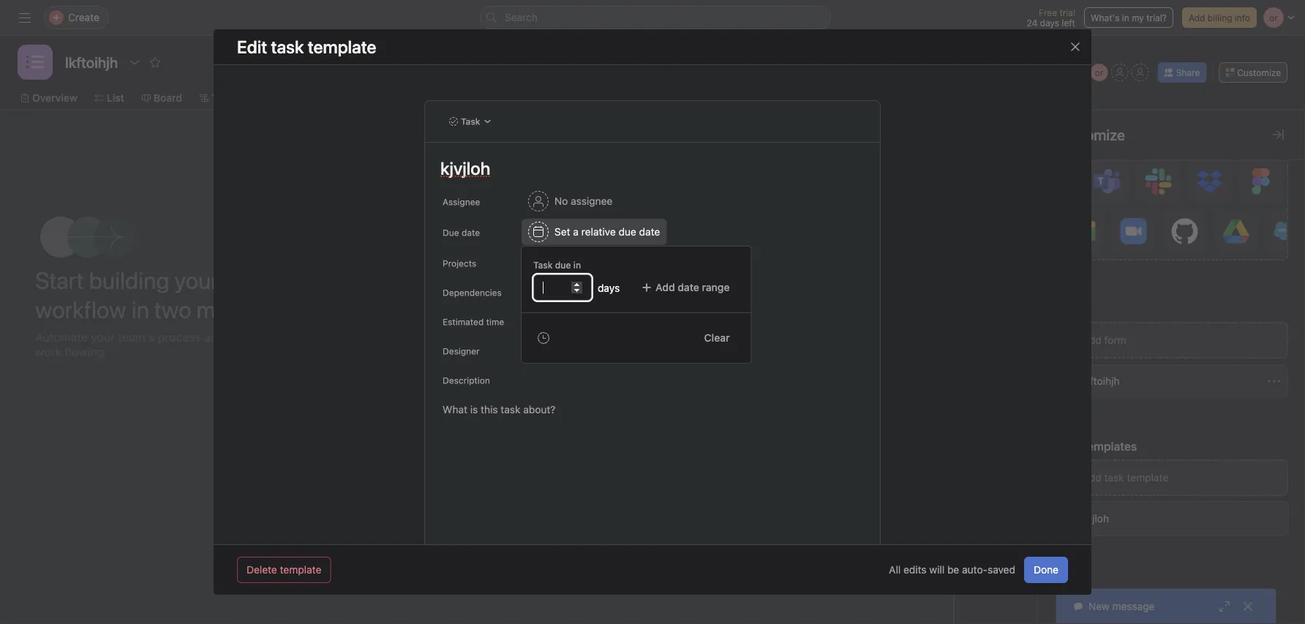 Task type: locate. For each thing, give the bounding box(es) containing it.
happen
[[658, 338, 689, 348]]

delete template
[[247, 564, 321, 576]]

projects
[[443, 258, 477, 269]]

all edits will be auto-saved
[[889, 564, 1016, 576]]

add for add form
[[1083, 334, 1102, 346]]

trial?
[[1147, 12, 1167, 23]]

0 vertical spatial to
[[554, 230, 567, 248]]

to left projects
[[548, 258, 556, 268]]

1 vertical spatial template
[[280, 564, 321, 576]]

days inside the free trial 24 days left
[[1040, 18, 1059, 28]]

section,
[[764, 325, 798, 335]]

add left incomplete on the right top of page
[[656, 281, 675, 293]]

process
[[158, 330, 201, 344]]

add
[[1189, 12, 1205, 23], [528, 258, 545, 268], [656, 281, 675, 293], [528, 287, 545, 297], [1083, 334, 1102, 346], [1083, 472, 1102, 484]]

date right due
[[462, 228, 480, 238]]

in left my on the top right of the page
[[1122, 12, 1130, 23]]

what's in my trial?
[[1091, 12, 1167, 23]]

task for task
[[461, 116, 480, 127]]

date right 1
[[678, 281, 699, 293]]

0 vertical spatial in
[[1122, 12, 1130, 23]]

add task template
[[1083, 472, 1169, 484]]

task inside button
[[461, 116, 480, 127]]

to left a at the top left of the page
[[554, 230, 567, 248]]

be
[[948, 564, 959, 576]]

to inside how are tasks being added to this project?
[[554, 230, 567, 248]]

delete template button
[[237, 557, 331, 583]]

2 horizontal spatial date
[[678, 281, 699, 293]]

board link
[[142, 90, 182, 106]]

dashboard link
[[435, 90, 500, 106]]

None text field
[[61, 49, 122, 75]]

date inside add date range button
[[678, 281, 699, 293]]

1 vertical spatial to
[[548, 258, 556, 268]]

due inside 'dropdown button'
[[619, 226, 636, 238]]

0 vertical spatial tasks
[[430, 230, 465, 248]]

2 vertical spatial in
[[131, 296, 149, 323]]

1 horizontal spatial date
[[639, 226, 660, 238]]

task
[[727, 287, 745, 297], [1105, 472, 1124, 484]]

add for add dependencies
[[528, 287, 545, 297]]

add left billing
[[1189, 12, 1205, 23]]

my
[[1132, 12, 1144, 23]]

lkftoihjh
[[1082, 375, 1120, 387]]

section
[[655, 234, 687, 244]]

tasks up projects
[[430, 230, 465, 248]]

customize down info
[[1238, 67, 1281, 78]]

due
[[443, 228, 459, 238]]

days right 24 on the right top
[[1040, 18, 1059, 28]]

1 vertical spatial task
[[533, 260, 553, 270]]

add down task templates at bottom
[[1083, 472, 1102, 484]]

template right delete
[[280, 564, 321, 576]]

task due in
[[533, 260, 581, 270]]

task down added
[[533, 260, 553, 270]]

manually
[[386, 293, 428, 305]]

in up dependencies
[[574, 260, 581, 270]]

list
[[107, 92, 124, 104]]

task down task templates at bottom
[[1105, 472, 1124, 484]]

add task template button
[[1055, 460, 1289, 496]]

0 horizontal spatial task
[[461, 116, 480, 127]]

2 vertical spatial to
[[735, 325, 743, 335]]

tasks
[[430, 230, 465, 248], [685, 325, 707, 335]]

0 horizontal spatial in
[[131, 296, 149, 323]]

0 vertical spatial template
[[1127, 472, 1169, 484]]

add for add task template
[[1083, 472, 1102, 484]]

1 horizontal spatial tasks
[[685, 325, 707, 335]]

in
[[1122, 12, 1130, 23], [574, 260, 581, 270], [131, 296, 149, 323]]

add inside 'button'
[[528, 258, 545, 268]]

task for task due in
[[533, 260, 553, 270]]

1 vertical spatial tasks
[[685, 325, 707, 335]]

1 horizontal spatial template
[[1127, 472, 1169, 484]]

tasks inside how are tasks being added to this project?
[[430, 230, 465, 248]]

list link
[[95, 90, 124, 106]]

info
[[1235, 12, 1250, 23]]

0 horizontal spatial template
[[280, 564, 321, 576]]

new message
[[1089, 600, 1155, 612]]

keep
[[227, 330, 254, 344]]

edits
[[904, 564, 927, 576]]

date for due date
[[462, 228, 480, 238]]

clear
[[704, 332, 730, 344]]

add down task due in
[[528, 287, 545, 297]]

automate
[[35, 330, 88, 344]]

your left 'team's'
[[91, 330, 115, 344]]

to
[[554, 230, 567, 248], [548, 258, 556, 268], [735, 325, 743, 335]]

add to starred image
[[149, 56, 161, 68]]

work flowing.
[[35, 345, 108, 359]]

to left this
[[735, 325, 743, 335]]

when tasks move to this section, what should happen automatically?
[[658, 325, 851, 348]]

0 horizontal spatial tasks
[[430, 230, 465, 248]]

add dependencies button
[[522, 282, 614, 302]]

0 vertical spatial task
[[727, 287, 745, 297]]

template inside button
[[280, 564, 321, 576]]

tasks left move
[[685, 325, 707, 335]]

add down added
[[528, 258, 545, 268]]

0 horizontal spatial your
[[91, 330, 115, 344]]

1 horizontal spatial days
[[1040, 18, 1059, 28]]

your
[[174, 266, 218, 294], [91, 330, 115, 344]]

time
[[486, 317, 504, 327]]

1 vertical spatial customize
[[1055, 126, 1125, 143]]

form
[[1105, 334, 1127, 346]]

when
[[658, 325, 682, 335]]

add date range
[[656, 281, 730, 293]]

1 horizontal spatial in
[[574, 260, 581, 270]]

0 vertical spatial due
[[619, 226, 636, 238]]

due
[[619, 226, 636, 238], [555, 260, 571, 270]]

1 horizontal spatial task
[[533, 260, 553, 270]]

due up add dependencies button
[[555, 260, 571, 270]]

your up two minutes
[[174, 266, 218, 294]]

template down task templates at bottom
[[1127, 472, 1169, 484]]

1 horizontal spatial customize
[[1238, 67, 1281, 78]]

saved
[[988, 564, 1016, 576]]

template inside button
[[1127, 472, 1169, 484]]

close image
[[1070, 41, 1081, 53]]

task button
[[443, 111, 499, 132]]

1 vertical spatial task
[[1105, 472, 1124, 484]]

1 horizontal spatial your
[[174, 266, 218, 294]]

to inside add to projects 'button'
[[548, 258, 556, 268]]

date right relative
[[639, 226, 660, 238]]

1 vertical spatial due
[[555, 260, 571, 270]]

this project?
[[429, 251, 510, 268]]

task down dashboard link at the left top of the page
[[461, 116, 480, 127]]

1 horizontal spatial due
[[619, 226, 636, 238]]

customize down or
[[1055, 126, 1125, 143]]

task template
[[271, 37, 376, 57]]

0 vertical spatial your
[[174, 266, 218, 294]]

designer
[[443, 346, 480, 356]]

a
[[573, 226, 579, 238]]

due right relative
[[619, 226, 636, 238]]

automatically?
[[692, 338, 753, 348]]

this
[[746, 325, 761, 335]]

done button
[[1024, 557, 1068, 583]]

add left form
[[1083, 334, 1102, 346]]

days down add to projects 'button'
[[598, 282, 620, 294]]

0 vertical spatial task
[[461, 116, 480, 127]]

two minutes
[[154, 296, 276, 323]]

0 vertical spatial customize
[[1238, 67, 1281, 78]]

free trial 24 days left
[[1027, 7, 1076, 28]]

task right incomplete on the right top of page
[[727, 287, 745, 297]]

relative
[[581, 226, 616, 238]]

add billing info button
[[1182, 7, 1257, 28]]

0 horizontal spatial due
[[555, 260, 571, 270]]

0 vertical spatial days
[[1040, 18, 1059, 28]]

trial
[[1060, 7, 1076, 18]]

customize button
[[1219, 62, 1288, 83]]

in inside start building your workflow in two minutes automate your team's process and keep work flowing.
[[131, 296, 149, 323]]

or button
[[1091, 64, 1108, 81]]

move
[[709, 325, 732, 335]]

1 incomplete task
[[672, 287, 745, 297]]

in up 'team's'
[[131, 296, 149, 323]]

1 horizontal spatial task
[[1105, 472, 1124, 484]]

overview
[[32, 92, 77, 104]]

0 horizontal spatial days
[[598, 282, 620, 294]]

and
[[204, 330, 224, 344]]

None number field
[[533, 274, 592, 301]]

no assignee
[[555, 195, 613, 207]]

search
[[505, 11, 538, 23]]

2 horizontal spatial in
[[1122, 12, 1130, 23]]

0 horizontal spatial date
[[462, 228, 480, 238]]



Task type: describe. For each thing, give the bounding box(es) containing it.
all
[[889, 564, 901, 576]]

should
[[823, 325, 851, 335]]

added
[[509, 230, 550, 248]]

1 vertical spatial in
[[574, 260, 581, 270]]

messages link
[[517, 90, 578, 106]]

add form
[[1083, 334, 1127, 346]]

lkftoihjh button
[[1055, 364, 1289, 398]]

add for add date range
[[656, 281, 675, 293]]

add billing info
[[1189, 12, 1250, 23]]

team's
[[118, 330, 155, 344]]

how are tasks being added to this project?
[[372, 230, 567, 268]]

messages
[[529, 92, 578, 104]]

edit task template
[[237, 37, 376, 57]]

add form button
[[1055, 322, 1289, 359]]

assignee
[[571, 195, 613, 207]]

due date
[[443, 228, 480, 238]]

start
[[35, 266, 84, 294]]

0 horizontal spatial customize
[[1055, 126, 1125, 143]]

no assignee button
[[522, 188, 619, 214]]

add for add to projects
[[528, 258, 545, 268]]

start building your workflow in two minutes automate your team's process and keep work flowing.
[[35, 266, 276, 359]]

board
[[154, 92, 182, 104]]

tasks inside when tasks move to this section, what should happen automatically?
[[685, 325, 707, 335]]

expand new message image
[[1219, 601, 1231, 612]]

no
[[555, 195, 568, 207]]

Template Name text field
[[434, 151, 863, 185]]

set a relative due date
[[555, 226, 660, 238]]

delete
[[247, 564, 277, 576]]

search button
[[480, 6, 831, 29]]

are
[[406, 230, 427, 248]]

add date range button
[[632, 274, 739, 301]]

range
[[702, 281, 730, 293]]

auto-
[[962, 564, 988, 576]]

edit
[[237, 37, 267, 57]]

1 vertical spatial your
[[91, 330, 115, 344]]

done
[[1034, 564, 1059, 576]]

close image
[[1242, 601, 1254, 612]]

in inside button
[[1122, 12, 1130, 23]]

next
[[552, 545, 574, 558]]

timeline
[[211, 92, 252, 104]]

projects
[[559, 258, 593, 268]]

next button
[[542, 539, 583, 565]]

list image
[[26, 53, 44, 71]]

forms
[[1055, 302, 1089, 316]]

set
[[555, 226, 570, 238]]

task inside button
[[1105, 472, 1124, 484]]

1
[[672, 287, 677, 297]]

assignee
[[443, 197, 480, 207]]

estimated
[[443, 317, 484, 327]]

description
[[443, 375, 490, 386]]

add for add billing info
[[1189, 12, 1205, 23]]

building
[[89, 266, 169, 294]]

estimated time
[[443, 317, 504, 327]]

dependencies
[[548, 287, 607, 297]]

add to projects
[[528, 258, 593, 268]]

0 horizontal spatial task
[[727, 287, 745, 297]]

or
[[1095, 67, 1104, 78]]

set due time image
[[538, 332, 550, 344]]

what's
[[1091, 12, 1120, 23]]

to inside when tasks move to this section, what should happen automatically?
[[735, 325, 743, 335]]

1 vertical spatial days
[[598, 282, 620, 294]]

will
[[930, 564, 945, 576]]

customize inside dropdown button
[[1238, 67, 1281, 78]]

kjvjloh
[[1079, 513, 1109, 525]]

files link
[[595, 90, 629, 106]]

billing
[[1208, 12, 1233, 23]]

search list box
[[480, 6, 831, 29]]

date for add date range
[[678, 281, 699, 293]]

incomplete
[[679, 287, 725, 297]]

set a relative due date button
[[522, 219, 667, 245]]

close details image
[[1272, 129, 1284, 140]]

being
[[468, 230, 505, 248]]

workflow
[[35, 296, 126, 323]]

what's in my trial? button
[[1084, 7, 1174, 28]]

add to projects button
[[522, 252, 600, 273]]

files
[[607, 92, 629, 104]]

task templates
[[1055, 439, 1137, 453]]

clear button
[[695, 325, 739, 351]]

dashboard
[[447, 92, 500, 104]]

date inside set a relative due date 'dropdown button'
[[639, 226, 660, 238]]

share button
[[1158, 62, 1207, 83]]

free
[[1039, 7, 1057, 18]]

dependencies
[[443, 288, 502, 298]]

how
[[372, 230, 402, 248]]



Task type: vqa. For each thing, say whether or not it's contained in the screenshot.
Cross-functional project plan link
no



